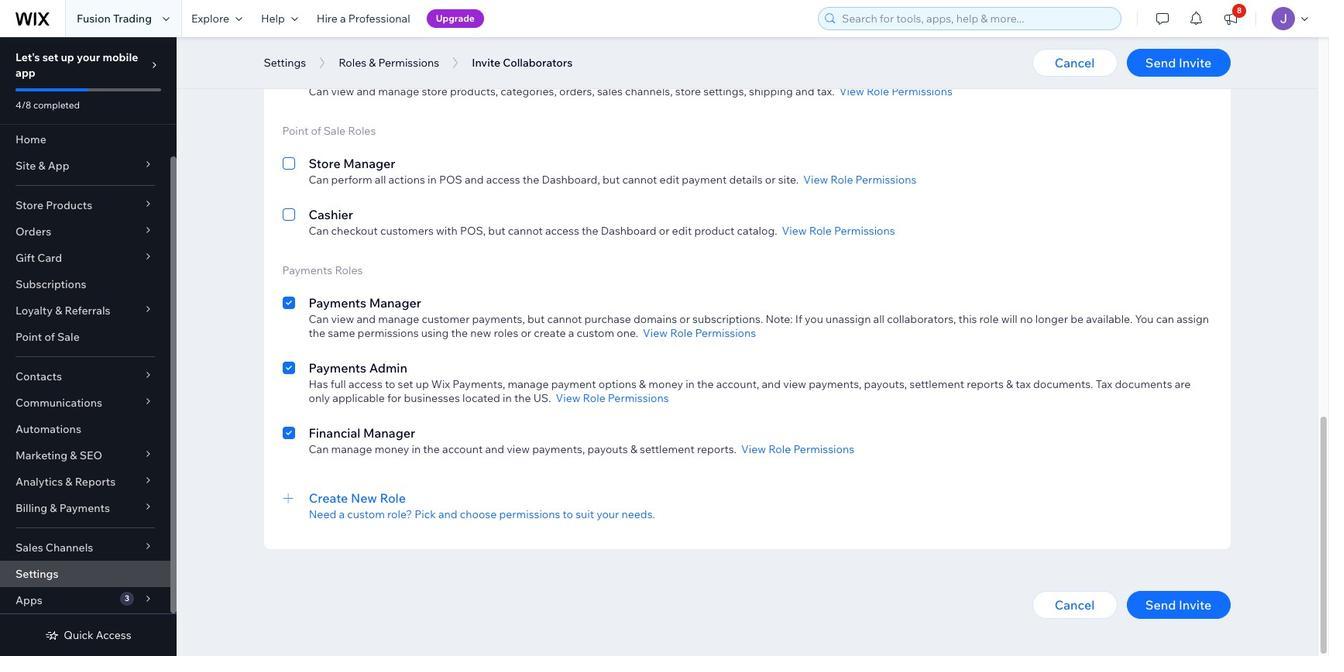 Task type: describe. For each thing, give the bounding box(es) containing it.
permissions inside financial manager can manage money in the account and view payments, payouts & settlement reports. view role permissions
[[794, 442, 855, 456]]

permissions inside store manager can view and manage store products, categories, orders, sales channels, store settings, shipping and tax. view role permissions
[[892, 84, 953, 98]]

in inside store manager can perform all actions in pos and access the dashboard, but cannot edit payment details or site. view role permissions
[[428, 173, 437, 187]]

actions
[[389, 173, 425, 187]]

the left account, in the right of the page
[[697, 377, 714, 391]]

view role permissions button for financial manager can manage money in the account and view payments, payouts & settlement reports. view role permissions
[[742, 442, 855, 456]]

manage inside store manager can view and manage store products, categories, orders, sales channels, store settings, shipping and tax. view role permissions
[[378, 84, 419, 98]]

point for point of sale roles
[[282, 124, 309, 138]]

permissions inside store manager can perform all actions in pos and access the dashboard, but cannot edit payment details or site. view role permissions
[[856, 173, 917, 187]]

sales
[[597, 84, 623, 98]]

unassign
[[826, 312, 871, 326]]

marketing
[[15, 449, 68, 463]]

financial manager can manage money in the account and view payments, payouts & settlement reports. view role permissions
[[309, 425, 855, 456]]

1 send invite from the top
[[1146, 55, 1212, 71]]

payments, inside can view and manage customer payments, but cannot purchase domains or subscriptions. note: if you unassign all collaborators, this role will no longer be available. you can assign the same permissions using the new roles or create a custom one.
[[472, 312, 525, 326]]

pick
[[415, 508, 436, 521]]

can inside 'cashier can checkout customers with pos, but cannot access the dashboard or edit product catalog. view role permissions'
[[309, 224, 329, 238]]

payments, inside financial manager can manage money in the account and view payments, payouts & settlement reports. view role permissions
[[532, 442, 585, 456]]

located
[[463, 391, 500, 405]]

be
[[1071, 312, 1084, 326]]

view inside can view and manage customer payments, but cannot purchase domains or subscriptions. note: if you unassign all collaborators, this role will no longer be available. you can assign the same permissions using the new roles or create a custom one.
[[331, 312, 354, 326]]

businesses
[[404, 391, 460, 405]]

the left the same
[[309, 326, 326, 340]]

collaborators
[[503, 56, 573, 70]]

account
[[443, 442, 483, 456]]

view inside financial manager can manage money in the account and view payments, payouts & settlement reports. view role permissions
[[742, 442, 766, 456]]

up inside let's set up your mobile app
[[61, 50, 74, 64]]

orders button
[[0, 219, 170, 245]]

payment inside has full access to set up wix payments, manage payment options & money in the account, and view payments, payouts, settlement reports & tax documents. tax documents are only applicable for businesses located in the us.
[[551, 377, 596, 391]]

analytics
[[15, 475, 63, 489]]

domains
[[634, 312, 677, 326]]

settings,
[[704, 84, 747, 98]]

view role permissions button for cashier can checkout customers with pos, but cannot access the dashboard or edit product catalog. view role permissions
[[782, 224, 895, 238]]

communications
[[15, 396, 102, 410]]

can for financial manager can manage money in the account and view payments, payouts & settlement reports. view role permissions
[[309, 442, 329, 456]]

in left account, in the right of the page
[[686, 377, 695, 391]]

are
[[1175, 377, 1191, 391]]

point of sale link
[[0, 324, 170, 350]]

can view and manage customer payments, but cannot purchase domains or subscriptions. note: if you unassign all collaborators, this role will no longer be available. you can assign the same permissions using the new roles or create a custom one.
[[309, 312, 1210, 340]]

loyalty & referrals
[[15, 304, 110, 318]]

& for seo
[[70, 449, 77, 463]]

or right the domains
[[680, 312, 690, 326]]

store for store manager can view and manage store products, categories, orders, sales channels, store settings, shipping and tax. view role permissions
[[309, 67, 341, 83]]

invite collaborators button
[[464, 51, 581, 74]]

dashboard,
[[542, 173, 600, 187]]

pos
[[439, 173, 462, 187]]

payments, inside has full access to set up wix payments, manage payment options & money in the account, and view payments, payouts, settlement reports & tax documents. tax documents are only applicable for businesses located in the us.
[[809, 377, 862, 391]]

settings for settings link
[[15, 567, 58, 581]]

create new role button
[[309, 489, 1212, 508]]

cancel for 1st send invite button cancel button
[[1055, 55, 1095, 71]]

quick access button
[[45, 628, 131, 642]]

suit
[[576, 508, 594, 521]]

customers
[[380, 224, 434, 238]]

apps
[[15, 594, 42, 608]]

loyalty & referrals button
[[0, 298, 170, 324]]

site
[[15, 159, 36, 173]]

create
[[309, 490, 348, 506]]

choose
[[460, 508, 497, 521]]

app
[[48, 159, 69, 173]]

& right options
[[639, 377, 646, 391]]

explore
[[191, 12, 229, 26]]

settings link
[[0, 561, 170, 587]]

payouts
[[588, 442, 628, 456]]

2 send from the top
[[1146, 597, 1177, 613]]

subscriptions
[[15, 277, 86, 291]]

trading
[[113, 12, 152, 26]]

manager for payments manager
[[369, 295, 421, 311]]

manage inside has full access to set up wix payments, manage payment options & money in the account, and view payments, payouts, settlement reports & tax documents. tax documents are only applicable for businesses located in the us.
[[508, 377, 549, 391]]

and left tax.
[[796, 84, 815, 98]]

cashier can checkout customers with pos, but cannot access the dashboard or edit product catalog. view role permissions
[[309, 207, 895, 238]]

manage inside can view and manage customer payments, but cannot purchase domains or subscriptions. note: if you unassign all collaborators, this role will no longer be available. you can assign the same permissions using the new roles or create a custom one.
[[378, 312, 419, 326]]

custom inside create new role need a custom role? pick and choose permissions to suit your needs.
[[347, 508, 385, 521]]

will
[[1002, 312, 1018, 326]]

new
[[351, 490, 377, 506]]

checkout
[[331, 224, 378, 238]]

settings button
[[256, 51, 314, 74]]

account,
[[717, 377, 760, 391]]

using
[[421, 326, 449, 340]]

loyalty
[[15, 304, 53, 318]]

2 send invite button from the top
[[1127, 591, 1231, 619]]

need a custom role? pick and choose permissions to suit your needs. button
[[309, 508, 1212, 521]]

settlement inside has full access to set up wix payments, manage payment options & money in the account, and view payments, payouts, settlement reports & tax documents. tax documents are only applicable for businesses located in the us.
[[910, 377, 965, 391]]

products,
[[450, 84, 498, 98]]

cancel for first send invite button from the bottom of the page cancel button
[[1055, 597, 1095, 613]]

professional
[[349, 12, 410, 26]]

create
[[534, 326, 566, 340]]

settlement inside financial manager can manage money in the account and view payments, payouts & settlement reports. view role permissions
[[640, 442, 695, 456]]

sidebar element
[[0, 37, 177, 656]]

site & app
[[15, 159, 69, 173]]

sale for point of sale
[[57, 330, 80, 344]]

hire
[[317, 12, 338, 26]]

has full access to set up wix payments, manage payment options & money in the account, and view payments, payouts, settlement reports & tax documents. tax documents are only applicable for businesses located in the us.
[[309, 377, 1191, 405]]

role up financial manager can manage money in the account and view payments, payouts & settlement reports. view role permissions
[[583, 391, 606, 405]]

channels,
[[625, 84, 673, 98]]

help
[[261, 12, 285, 26]]

access inside 'cashier can checkout customers with pos, but cannot access the dashboard or edit product catalog. view role permissions'
[[545, 224, 580, 238]]

app
[[15, 66, 35, 80]]

a inside create new role need a custom role? pick and choose permissions to suit your needs.
[[339, 508, 345, 521]]

roles & permissions button
[[331, 51, 447, 74]]

available.
[[1087, 312, 1133, 326]]

fusion
[[77, 12, 111, 26]]

view inside store manager can view and manage store products, categories, orders, sales channels, store settings, shipping and tax. view role permissions
[[331, 84, 354, 98]]

new
[[471, 326, 492, 340]]

documents.
[[1034, 377, 1094, 391]]

1 store from the left
[[422, 84, 448, 98]]

the left new
[[451, 326, 468, 340]]

and inside has full access to set up wix payments, manage payment options & money in the account, and view payments, payouts, settlement reports & tax documents. tax documents are only applicable for businesses located in the us.
[[762, 377, 781, 391]]

store for store manager can perform all actions in pos and access the dashboard, but cannot edit payment details or site. view role permissions
[[309, 156, 341, 171]]

full
[[331, 377, 346, 391]]

or inside store manager can perform all actions in pos and access the dashboard, but cannot edit payment details or site. view role permissions
[[765, 173, 776, 187]]

view role permissions button up payouts
[[556, 391, 669, 405]]

or inside 'cashier can checkout customers with pos, but cannot access the dashboard or edit product catalog. view role permissions'
[[659, 224, 670, 238]]

site.
[[778, 173, 799, 187]]

Search for tools, apps, help & more... field
[[838, 8, 1117, 29]]

all inside can view and manage customer payments, but cannot purchase domains or subscriptions. note: if you unassign all collaborators, this role will no longer be available. you can assign the same permissions using the new roles or create a custom one.
[[874, 312, 885, 326]]

collaborators,
[[887, 312, 957, 326]]

role inside 'cashier can checkout customers with pos, but cannot access the dashboard or edit product catalog. view role permissions'
[[810, 224, 832, 238]]

point of sale roles
[[282, 124, 376, 138]]

the left us.
[[514, 391, 531, 405]]

gift card
[[15, 251, 62, 265]]

store manager can view and manage store products, categories, orders, sales channels, store settings, shipping and tax. view role permissions
[[309, 67, 953, 98]]

quick
[[64, 628, 94, 642]]

but for can
[[528, 312, 545, 326]]

4/8
[[15, 99, 31, 111]]

payments roles
[[282, 263, 363, 277]]

role inside store manager can view and manage store products, categories, orders, sales channels, store settings, shipping and tax. view role permissions
[[867, 84, 890, 98]]

1 send from the top
[[1146, 55, 1177, 71]]

only
[[309, 391, 330, 405]]

analytics & reports
[[15, 475, 116, 489]]

orders,
[[559, 84, 595, 98]]

payment inside store manager can perform all actions in pos and access the dashboard, but cannot edit payment details or site. view role permissions
[[682, 173, 727, 187]]

needs.
[[622, 508, 655, 521]]

cannot for can
[[547, 312, 582, 326]]

role right the one. at left
[[670, 326, 693, 340]]

manager for store manager can perform all actions in pos and access the dashboard, but cannot edit payment details or site. view role permissions
[[344, 156, 396, 171]]

marketing & seo
[[15, 449, 102, 463]]

view inside has full access to set up wix payments, manage payment options & money in the account, and view payments, payouts, settlement reports & tax documents. tax documents are only applicable for businesses located in the us.
[[784, 377, 807, 391]]

payments,
[[453, 377, 506, 391]]

point of sale
[[15, 330, 80, 344]]

manage inside financial manager can manage money in the account and view payments, payouts & settlement reports. view role permissions
[[331, 442, 372, 456]]

view right us.
[[556, 391, 581, 405]]

reports
[[75, 475, 116, 489]]

can
[[1157, 312, 1175, 326]]

manager for financial manager can manage money in the account and view payments, payouts & settlement reports. view role permissions
[[363, 425, 416, 441]]

stores
[[282, 36, 315, 50]]

permissions inside button
[[379, 56, 439, 70]]

your inside create new role need a custom role? pick and choose permissions to suit your needs.
[[597, 508, 619, 521]]

custom inside can view and manage customer payments, but cannot purchase domains or subscriptions. note: if you unassign all collaborators, this role will no longer be available. you can assign the same permissions using the new roles or create a custom one.
[[577, 326, 615, 340]]

payments for payments roles
[[282, 263, 333, 277]]

3
[[125, 594, 129, 604]]

hire a professional link
[[308, 0, 420, 37]]



Task type: locate. For each thing, give the bounding box(es) containing it.
send invite button
[[1127, 49, 1231, 77], [1127, 591, 1231, 619]]

store up perform
[[309, 156, 341, 171]]

1 horizontal spatial settlement
[[910, 377, 965, 391]]

1 vertical spatial store
[[309, 156, 341, 171]]

contacts button
[[0, 363, 170, 390]]

but inside store manager can perform all actions in pos and access the dashboard, but cannot edit payment details or site. view role permissions
[[603, 173, 620, 187]]

can left perform
[[309, 173, 329, 187]]

0 vertical spatial to
[[385, 377, 396, 391]]

8
[[1237, 5, 1242, 15]]

admin
[[369, 360, 408, 376]]

dashboard
[[601, 224, 657, 238]]

tax
[[1016, 377, 1031, 391]]

money right options
[[649, 377, 683, 391]]

to
[[385, 377, 396, 391], [563, 508, 573, 521]]

& right 'site'
[[38, 159, 45, 173]]

of down loyalty & referrals
[[45, 330, 55, 344]]

permissions inside can view and manage customer payments, but cannot purchase domains or subscriptions. note: if you unassign all collaborators, this role will no longer be available. you can assign the same permissions using the new roles or create a custom one.
[[358, 326, 419, 340]]

0 horizontal spatial up
[[61, 50, 74, 64]]

pos,
[[460, 224, 486, 238]]

store for store products
[[15, 198, 43, 212]]

0 horizontal spatial set
[[42, 50, 58, 64]]

0 vertical spatial payment
[[682, 173, 727, 187]]

the inside store manager can perform all actions in pos and access the dashboard, but cannot edit payment details or site. view role permissions
[[523, 173, 540, 187]]

roles up payments manager
[[335, 263, 363, 277]]

0 vertical spatial view role permissions
[[643, 326, 756, 340]]

1 horizontal spatial cannot
[[547, 312, 582, 326]]

1 vertical spatial but
[[488, 224, 506, 238]]

& inside button
[[369, 56, 376, 70]]

1 vertical spatial set
[[398, 377, 413, 391]]

2 store from the left
[[676, 84, 701, 98]]

send invite
[[1146, 55, 1212, 71], [1146, 597, 1212, 613]]

1 horizontal spatial payment
[[682, 173, 727, 187]]

up left wix
[[416, 377, 429, 391]]

documents
[[1115, 377, 1173, 391]]

0 vertical spatial payments,
[[472, 312, 525, 326]]

access inside store manager can perform all actions in pos and access the dashboard, but cannot edit payment details or site. view role permissions
[[486, 173, 520, 187]]

8 button
[[1214, 0, 1248, 37]]

1 send invite button from the top
[[1127, 49, 1231, 77]]

of down the settings button
[[311, 124, 321, 138]]

payments, right customer
[[472, 312, 525, 326]]

& inside dropdown button
[[65, 475, 72, 489]]

your inside let's set up your mobile app
[[77, 50, 100, 64]]

to inside create new role need a custom role? pick and choose permissions to suit your needs.
[[563, 508, 573, 521]]

settings for the settings button
[[264, 56, 306, 70]]

or right dashboard
[[659, 224, 670, 238]]

settings down sales
[[15, 567, 58, 581]]

send
[[1146, 55, 1177, 71], [1146, 597, 1177, 613]]

store products
[[15, 198, 92, 212]]

1 vertical spatial settlement
[[640, 442, 695, 456]]

of for point of sale
[[45, 330, 55, 344]]

1 horizontal spatial point
[[282, 124, 309, 138]]

view role permissions button up create new role button
[[742, 442, 855, 456]]

1 horizontal spatial custom
[[577, 326, 615, 340]]

1 horizontal spatial permissions
[[499, 508, 561, 521]]

0 vertical spatial cannot
[[623, 173, 657, 187]]

the
[[523, 173, 540, 187], [582, 224, 599, 238], [309, 326, 326, 340], [451, 326, 468, 340], [697, 377, 714, 391], [514, 391, 531, 405], [423, 442, 440, 456]]

role right catalog.
[[810, 224, 832, 238]]

manager inside financial manager can manage money in the account and view payments, payouts & settlement reports. view role permissions
[[363, 425, 416, 441]]

details
[[729, 173, 763, 187]]

roles inside button
[[339, 56, 367, 70]]

manager up using
[[369, 295, 421, 311]]

2 vertical spatial a
[[339, 508, 345, 521]]

store inside store manager can view and manage store products, categories, orders, sales channels, store settings, shipping and tax. view role permissions
[[309, 67, 341, 83]]

and right account
[[485, 442, 505, 456]]

1 cancel button from the top
[[1033, 49, 1118, 77]]

permissions inside 'cashier can checkout customers with pos, but cannot access the dashboard or edit product catalog. view role permissions'
[[835, 224, 895, 238]]

&
[[369, 56, 376, 70], [38, 159, 45, 173], [55, 304, 62, 318], [639, 377, 646, 391], [1007, 377, 1014, 391], [631, 442, 638, 456], [70, 449, 77, 463], [65, 475, 72, 489], [50, 501, 57, 515]]

set inside let's set up your mobile app
[[42, 50, 58, 64]]

1 vertical spatial edit
[[672, 224, 692, 238]]

0 horizontal spatial custom
[[347, 508, 385, 521]]

0 horizontal spatial of
[[45, 330, 55, 344]]

& down the professional
[[369, 56, 376, 70]]

1 horizontal spatial sale
[[324, 124, 346, 138]]

view role permissions button for store manager can perform all actions in pos and access the dashboard, but cannot edit payment details or site. view role permissions
[[804, 173, 917, 187]]

of for point of sale roles
[[311, 124, 321, 138]]

2 horizontal spatial cannot
[[623, 173, 657, 187]]

a inside can view and manage customer payments, but cannot purchase domains or subscriptions. note: if you unassign all collaborators, this role will no longer be available. you can assign the same permissions using the new roles or create a custom one.
[[569, 326, 574, 340]]

automations link
[[0, 416, 170, 442]]

0 vertical spatial store
[[309, 67, 341, 83]]

1 vertical spatial send invite
[[1146, 597, 1212, 613]]

0 horizontal spatial payment
[[551, 377, 596, 391]]

payouts,
[[864, 377, 908, 391]]

store
[[422, 84, 448, 98], [676, 84, 701, 98]]

but inside 'cashier can checkout customers with pos, but cannot access the dashboard or edit product catalog. view role permissions'
[[488, 224, 506, 238]]

2 horizontal spatial access
[[545, 224, 580, 238]]

and right pos
[[465, 173, 484, 187]]

view role permissions up payouts
[[556, 391, 669, 405]]

permissions inside create new role need a custom role? pick and choose permissions to suit your needs.
[[499, 508, 561, 521]]

1 vertical spatial cannot
[[508, 224, 543, 238]]

but
[[603, 173, 620, 187], [488, 224, 506, 238], [528, 312, 545, 326]]

view role permissions for payments admin
[[556, 391, 669, 405]]

view role permissions up account, in the right of the page
[[643, 326, 756, 340]]

0 vertical spatial custom
[[577, 326, 615, 340]]

1 horizontal spatial set
[[398, 377, 413, 391]]

payments for payments manager
[[309, 295, 367, 311]]

to down admin
[[385, 377, 396, 391]]

store manager can perform all actions in pos and access the dashboard, but cannot edit payment details or site. view role permissions
[[309, 156, 917, 187]]

store inside dropdown button
[[15, 198, 43, 212]]

cancel button for 1st send invite button
[[1033, 49, 1118, 77]]

1 horizontal spatial access
[[486, 173, 520, 187]]

view role permissions
[[643, 326, 756, 340], [556, 391, 669, 405]]

mobile
[[103, 50, 138, 64]]

payment right us.
[[551, 377, 596, 391]]

0 horizontal spatial to
[[385, 377, 396, 391]]

role inside store manager can perform all actions in pos and access the dashboard, but cannot edit payment details or site. view role permissions
[[831, 173, 853, 187]]

in
[[428, 173, 437, 187], [686, 377, 695, 391], [503, 391, 512, 405], [412, 442, 421, 456]]

manage down roles & permissions
[[378, 84, 419, 98]]

manage
[[378, 84, 419, 98], [378, 312, 419, 326], [508, 377, 549, 391], [331, 442, 372, 456]]

manager inside store manager can view and manage store products, categories, orders, sales channels, store settings, shipping and tax. view role permissions
[[344, 67, 396, 83]]

point down the settings button
[[282, 124, 309, 138]]

0 vertical spatial of
[[311, 124, 321, 138]]

roles down stores roles at the top left
[[339, 56, 367, 70]]

0 vertical spatial point
[[282, 124, 309, 138]]

view inside store manager can view and manage store products, categories, orders, sales channels, store settings, shipping and tax. view role permissions
[[840, 84, 865, 98]]

and inside store manager can perform all actions in pos and access the dashboard, but cannot edit payment details or site. view role permissions
[[465, 173, 484, 187]]

or
[[765, 173, 776, 187], [659, 224, 670, 238], [680, 312, 690, 326], [521, 326, 532, 340]]

your left mobile
[[77, 50, 100, 64]]

and
[[357, 84, 376, 98], [796, 84, 815, 98], [465, 173, 484, 187], [357, 312, 376, 326], [762, 377, 781, 391], [485, 442, 505, 456], [439, 508, 458, 521]]

can for store manager can perform all actions in pos and access the dashboard, but cannot edit payment details or site. view role permissions
[[309, 173, 329, 187]]

site & app button
[[0, 153, 170, 179]]

same
[[328, 326, 355, 340]]

options
[[599, 377, 637, 391]]

products
[[46, 198, 92, 212]]

1 vertical spatial view role permissions
[[556, 391, 669, 405]]

stores roles
[[282, 36, 346, 50]]

view right account, in the right of the page
[[784, 377, 807, 391]]

can inside store manager can view and manage store products, categories, orders, sales channels, store settings, shipping and tax. view role permissions
[[309, 84, 329, 98]]

roles up perform
[[348, 124, 376, 138]]

2 cancel from the top
[[1055, 597, 1095, 613]]

settings down 'stores' at top
[[264, 56, 306, 70]]

settings inside "sidebar" "element"
[[15, 567, 58, 581]]

sales
[[15, 541, 43, 555]]

1 horizontal spatial money
[[649, 377, 683, 391]]

0 vertical spatial cancel
[[1055, 55, 1095, 71]]

but inside can view and manage customer payments, but cannot purchase domains or subscriptions. note: if you unassign all collaborators, this role will no longer be available. you can assign the same permissions using the new roles or create a custom one.
[[528, 312, 545, 326]]

view inside financial manager can manage money in the account and view payments, payouts & settlement reports. view role permissions
[[507, 442, 530, 456]]

but right dashboard,
[[603, 173, 620, 187]]

payments
[[282, 263, 333, 277], [309, 295, 367, 311], [309, 360, 367, 376], [59, 501, 110, 515]]

the inside 'cashier can checkout customers with pos, but cannot access the dashboard or edit product catalog. view role permissions'
[[582, 224, 599, 238]]

1 horizontal spatial up
[[416, 377, 429, 391]]

1 cancel from the top
[[1055, 55, 1095, 71]]

and down payments manager
[[357, 312, 376, 326]]

settlement left reports.
[[640, 442, 695, 456]]

2 send invite from the top
[[1146, 597, 1212, 613]]

2 cancel button from the top
[[1033, 591, 1118, 619]]

0 horizontal spatial access
[[349, 377, 383, 391]]

& for permissions
[[369, 56, 376, 70]]

roles & permissions
[[339, 56, 439, 70]]

1 vertical spatial permissions
[[499, 508, 561, 521]]

1 horizontal spatial payments,
[[532, 442, 585, 456]]

quick access
[[64, 628, 131, 642]]

tax
[[1096, 377, 1113, 391]]

can inside store manager can perform all actions in pos and access the dashboard, but cannot edit payment details or site. view role permissions
[[309, 173, 329, 187]]

can inside financial manager can manage money in the account and view payments, payouts & settlement reports. view role permissions
[[309, 442, 329, 456]]

0 horizontal spatial permissions
[[358, 326, 419, 340]]

view inside 'cashier can checkout customers with pos, but cannot access the dashboard or edit product catalog. view role permissions'
[[782, 224, 807, 238]]

to inside has full access to set up wix payments, manage payment options & money in the account, and view payments, payouts, settlement reports & tax documents. tax documents are only applicable for businesses located in the us.
[[385, 377, 396, 391]]

1 horizontal spatial settings
[[264, 56, 306, 70]]

settlement
[[910, 377, 965, 391], [640, 442, 695, 456]]

2 vertical spatial payments,
[[532, 442, 585, 456]]

1 vertical spatial sale
[[57, 330, 80, 344]]

us.
[[534, 391, 551, 405]]

0 vertical spatial sale
[[324, 124, 346, 138]]

can down financial
[[309, 442, 329, 456]]

gift card button
[[0, 245, 170, 271]]

& left "seo"
[[70, 449, 77, 463]]

permissions
[[379, 56, 439, 70], [892, 84, 953, 98], [856, 173, 917, 187], [835, 224, 895, 238], [695, 326, 756, 340], [608, 391, 669, 405], [794, 442, 855, 456]]

1 vertical spatial access
[[545, 224, 580, 238]]

money inside has full access to set up wix payments, manage payment options & money in the account, and view payments, payouts, settlement reports & tax documents. tax documents are only applicable for businesses located in the us.
[[649, 377, 683, 391]]

0 vertical spatial permissions
[[358, 326, 419, 340]]

cancel button for first send invite button from the bottom of the page
[[1033, 591, 1118, 619]]

orders
[[15, 225, 51, 239]]

cannot up dashboard
[[623, 173, 657, 187]]

manager for store manager can view and manage store products, categories, orders, sales channels, store settings, shipping and tax. view role permissions
[[344, 67, 396, 83]]

or right roles on the left of page
[[521, 326, 532, 340]]

0 vertical spatial settlement
[[910, 377, 965, 391]]

can inside can view and manage customer payments, but cannot purchase domains or subscriptions. note: if you unassign all collaborators, this role will no longer be available. you can assign the same permissions using the new roles or create a custom one.
[[309, 312, 329, 326]]

role right tax.
[[867, 84, 890, 98]]

but for cashier
[[488, 224, 506, 238]]

manager down hire a professional
[[344, 67, 396, 83]]

store up "orders"
[[15, 198, 43, 212]]

0 vertical spatial a
[[340, 12, 346, 26]]

permissions right choose at left bottom
[[499, 508, 561, 521]]

point
[[282, 124, 309, 138], [15, 330, 42, 344]]

view role permissions button up account, in the right of the page
[[643, 326, 756, 340]]

& left reports
[[65, 475, 72, 489]]

view right reports.
[[742, 442, 766, 456]]

point for point of sale
[[15, 330, 42, 344]]

manager down for
[[363, 425, 416, 441]]

0 vertical spatial money
[[649, 377, 683, 391]]

can up point of sale roles
[[309, 84, 329, 98]]

1 vertical spatial your
[[597, 508, 619, 521]]

cannot inside can view and manage customer payments, but cannot purchase domains or subscriptions. note: if you unassign all collaborators, this role will no longer be available. you can assign the same permissions using the new roles or create a custom one.
[[547, 312, 582, 326]]

1 horizontal spatial all
[[874, 312, 885, 326]]

2 horizontal spatial but
[[603, 173, 620, 187]]

1 horizontal spatial store
[[676, 84, 701, 98]]

store left settings,
[[676, 84, 701, 98]]

of inside "sidebar" "element"
[[45, 330, 55, 344]]

in inside financial manager can manage money in the account and view payments, payouts & settlement reports. view role permissions
[[412, 442, 421, 456]]

role up create new role button
[[769, 442, 791, 456]]

1 horizontal spatial to
[[563, 508, 573, 521]]

billing & payments button
[[0, 495, 170, 521]]

1 vertical spatial payment
[[551, 377, 596, 391]]

the left dashboard
[[582, 224, 599, 238]]

1 vertical spatial send
[[1146, 597, 1177, 613]]

view right tax.
[[840, 84, 865, 98]]

contacts
[[15, 370, 62, 384]]

manage down financial
[[331, 442, 372, 456]]

custom
[[577, 326, 615, 340], [347, 508, 385, 521]]

roles down "hire"
[[318, 36, 346, 50]]

0 horizontal spatial money
[[375, 442, 409, 456]]

payments inside billing & payments popup button
[[59, 501, 110, 515]]

1 vertical spatial cancel
[[1055, 597, 1095, 613]]

store products button
[[0, 192, 170, 219]]

view role permissions for payments manager
[[643, 326, 756, 340]]

can down the cashier at the top of the page
[[309, 224, 329, 238]]

upgrade button
[[427, 9, 484, 28]]

role up role?
[[380, 490, 406, 506]]

store down stores roles at the top left
[[309, 67, 341, 83]]

2 horizontal spatial payments,
[[809, 377, 862, 391]]

0 horizontal spatial but
[[488, 224, 506, 238]]

set
[[42, 50, 58, 64], [398, 377, 413, 391]]

set right let's
[[42, 50, 58, 64]]

cannot left purchase
[[547, 312, 582, 326]]

customer
[[422, 312, 470, 326]]

with
[[436, 224, 458, 238]]

& for payments
[[50, 501, 57, 515]]

payments down the cashier at the top of the page
[[282, 263, 333, 277]]

access inside has full access to set up wix payments, manage payment options & money in the account, and view payments, payouts, settlement reports & tax documents. tax documents are only applicable for businesses located in the us.
[[349, 377, 383, 391]]

0 horizontal spatial sale
[[57, 330, 80, 344]]

cannot inside 'cashier can checkout customers with pos, but cannot access the dashboard or edit product catalog. view role permissions'
[[508, 224, 543, 238]]

but right pos,
[[488, 224, 506, 238]]

settings inside button
[[264, 56, 306, 70]]

1 vertical spatial cancel button
[[1033, 591, 1118, 619]]

1 vertical spatial send invite button
[[1127, 591, 1231, 619]]

sale
[[324, 124, 346, 138], [57, 330, 80, 344]]

payments admin
[[309, 360, 408, 376]]

0 horizontal spatial settlement
[[640, 442, 695, 456]]

& for reports
[[65, 475, 72, 489]]

0 vertical spatial cancel button
[[1033, 49, 1118, 77]]

reports
[[967, 377, 1004, 391]]

assign
[[1177, 312, 1210, 326]]

2 can from the top
[[309, 173, 329, 187]]

role?
[[387, 508, 412, 521]]

& right billing
[[50, 501, 57, 515]]

shipping
[[749, 84, 793, 98]]

edit inside store manager can perform all actions in pos and access the dashboard, but cannot edit payment details or site. view role permissions
[[660, 173, 680, 187]]

payments, left payouts
[[532, 442, 585, 456]]

0 horizontal spatial settings
[[15, 567, 58, 581]]

payments, left the payouts,
[[809, 377, 862, 391]]

payment
[[682, 173, 727, 187], [551, 377, 596, 391]]

set down admin
[[398, 377, 413, 391]]

& left tax at bottom right
[[1007, 377, 1014, 391]]

and right account, in the right of the page
[[762, 377, 781, 391]]

view right the one. at left
[[643, 326, 668, 340]]

manager
[[344, 67, 396, 83], [344, 156, 396, 171], [369, 295, 421, 311], [363, 425, 416, 441]]

can for store manager can view and manage store products, categories, orders, sales channels, store settings, shipping and tax. view role permissions
[[309, 84, 329, 98]]

sale down loyalty & referrals
[[57, 330, 80, 344]]

up right let's
[[61, 50, 74, 64]]

sale up perform
[[324, 124, 346, 138]]

card
[[37, 251, 62, 265]]

has
[[309, 377, 328, 391]]

point inside "sidebar" "element"
[[15, 330, 42, 344]]

None checkbox
[[282, 154, 295, 187], [282, 359, 295, 405], [282, 154, 295, 187], [282, 359, 295, 405]]

& for app
[[38, 159, 45, 173]]

and inside create new role need a custom role? pick and choose permissions to suit your needs.
[[439, 508, 458, 521]]

0 horizontal spatial store
[[422, 84, 448, 98]]

in left account
[[412, 442, 421, 456]]

home
[[15, 133, 46, 146]]

1 vertical spatial custom
[[347, 508, 385, 521]]

roles
[[494, 326, 519, 340]]

0 vertical spatial your
[[77, 50, 100, 64]]

the inside financial manager can manage money in the account and view payments, payouts & settlement reports. view role permissions
[[423, 442, 440, 456]]

point down loyalty on the top left of the page
[[15, 330, 42, 344]]

0 vertical spatial edit
[[660, 173, 680, 187]]

0 horizontal spatial all
[[375, 173, 386, 187]]

manager up perform
[[344, 156, 396, 171]]

all left actions on the top left of the page
[[375, 173, 386, 187]]

to left the suit
[[563, 508, 573, 521]]

2 vertical spatial access
[[349, 377, 383, 391]]

1 horizontal spatial your
[[597, 508, 619, 521]]

manage down payments manager
[[378, 312, 419, 326]]

role inside create new role need a custom role? pick and choose permissions to suit your needs.
[[380, 490, 406, 506]]

money inside financial manager can manage money in the account and view payments, payouts & settlement reports. view role permissions
[[375, 442, 409, 456]]

0 horizontal spatial point
[[15, 330, 42, 344]]

and right the pick
[[439, 508, 458, 521]]

and inside can view and manage customer payments, but cannot purchase domains or subscriptions. note: if you unassign all collaborators, this role will no longer be available. you can assign the same permissions using the new roles or create a custom one.
[[357, 312, 376, 326]]

manage right located
[[508, 377, 549, 391]]

role right site.
[[831, 173, 853, 187]]

set inside has full access to set up wix payments, manage payment options & money in the account, and view payments, payouts, settlement reports & tax documents. tax documents are only applicable for businesses located in the us.
[[398, 377, 413, 391]]

manager inside store manager can perform all actions in pos and access the dashboard, but cannot edit payment details or site. view role permissions
[[344, 156, 396, 171]]

cannot
[[623, 173, 657, 187], [508, 224, 543, 238], [547, 312, 582, 326]]

2 vertical spatial cannot
[[547, 312, 582, 326]]

create new role need a custom role? pick and choose permissions to suit your needs.
[[309, 490, 655, 521]]

payments for payments admin
[[309, 360, 367, 376]]

1 can from the top
[[309, 84, 329, 98]]

store left the products,
[[422, 84, 448, 98]]

1 vertical spatial a
[[569, 326, 574, 340]]

0 vertical spatial up
[[61, 50, 74, 64]]

edit left 'details'
[[660, 173, 680, 187]]

role inside financial manager can manage money in the account and view payments, payouts & settlement reports. view role permissions
[[769, 442, 791, 456]]

categories,
[[501, 84, 557, 98]]

analytics & reports button
[[0, 469, 170, 495]]

permissions
[[358, 326, 419, 340], [499, 508, 561, 521]]

& for referrals
[[55, 304, 62, 318]]

5 can from the top
[[309, 442, 329, 456]]

0 vertical spatial send invite button
[[1127, 49, 1231, 77]]

you
[[1136, 312, 1154, 326]]

& inside financial manager can manage money in the account and view payments, payouts & settlement reports. view role permissions
[[631, 442, 638, 456]]

view role permissions button down site.
[[782, 224, 895, 238]]

product
[[695, 224, 735, 238]]

edit inside 'cashier can checkout customers with pos, but cannot access the dashboard or edit product catalog. view role permissions'
[[672, 224, 692, 238]]

this
[[959, 312, 977, 326]]

0 horizontal spatial cannot
[[508, 224, 543, 238]]

upgrade
[[436, 12, 475, 24]]

and inside financial manager can manage money in the account and view payments, payouts & settlement reports. view role permissions
[[485, 442, 505, 456]]

0 vertical spatial set
[[42, 50, 58, 64]]

cannot for cashier
[[508, 224, 543, 238]]

all inside store manager can perform all actions in pos and access the dashboard, but cannot edit payment details or site. view role permissions
[[375, 173, 386, 187]]

0 vertical spatial send invite
[[1146, 55, 1212, 71]]

let's
[[15, 50, 40, 64]]

view right site.
[[804, 173, 828, 187]]

but right roles on the left of page
[[528, 312, 545, 326]]

sales channels
[[15, 541, 93, 555]]

sale for point of sale roles
[[324, 124, 346, 138]]

permissions up admin
[[358, 326, 419, 340]]

in right located
[[503, 391, 512, 405]]

view inside store manager can perform all actions in pos and access the dashboard, but cannot edit payment details or site. view role permissions
[[804, 173, 828, 187]]

settlement left the reports
[[910, 377, 965, 391]]

up inside has full access to set up wix payments, manage payment options & money in the account, and view payments, payouts, settlement reports & tax documents. tax documents are only applicable for businesses located in the us.
[[416, 377, 429, 391]]

1 vertical spatial settings
[[15, 567, 58, 581]]

3 can from the top
[[309, 224, 329, 238]]

0 vertical spatial settings
[[264, 56, 306, 70]]

4/8 completed
[[15, 99, 80, 111]]

payment left 'details'
[[682, 173, 727, 187]]

billing
[[15, 501, 47, 515]]

1 horizontal spatial but
[[528, 312, 545, 326]]

cannot inside store manager can perform all actions in pos and access the dashboard, but cannot edit payment details or site. view role permissions
[[623, 173, 657, 187]]

1 vertical spatial all
[[874, 312, 885, 326]]

can down payments roles
[[309, 312, 329, 326]]

& right payouts
[[631, 442, 638, 456]]

invite inside button
[[472, 56, 501, 70]]

a right "hire"
[[340, 12, 346, 26]]

view right account
[[507, 442, 530, 456]]

access
[[96, 628, 131, 642]]

all right unassign at right top
[[874, 312, 885, 326]]

2 vertical spatial but
[[528, 312, 545, 326]]

1 horizontal spatial of
[[311, 124, 321, 138]]

1 vertical spatial of
[[45, 330, 55, 344]]

None checkbox
[[282, 66, 295, 98], [282, 205, 295, 238], [282, 294, 295, 340], [282, 424, 295, 456], [282, 66, 295, 98], [282, 205, 295, 238], [282, 294, 295, 340], [282, 424, 295, 456]]

1 vertical spatial money
[[375, 442, 409, 456]]

0 vertical spatial but
[[603, 173, 620, 187]]

and down roles & permissions button
[[357, 84, 376, 98]]

0 horizontal spatial payments,
[[472, 312, 525, 326]]

0 vertical spatial access
[[486, 173, 520, 187]]

sale inside "sidebar" "element"
[[57, 330, 80, 344]]

0 vertical spatial all
[[375, 173, 386, 187]]

your right the suit
[[597, 508, 619, 521]]

custom left the one. at left
[[577, 326, 615, 340]]

1 vertical spatial to
[[563, 508, 573, 521]]

1 vertical spatial payments,
[[809, 377, 862, 391]]

access down payments admin
[[349, 377, 383, 391]]

0 vertical spatial send
[[1146, 55, 1177, 71]]

2 vertical spatial store
[[15, 198, 43, 212]]

view role permissions button for store manager can view and manage store products, categories, orders, sales channels, store settings, shipping and tax. view role permissions
[[840, 84, 953, 98]]

store inside store manager can perform all actions in pos and access the dashboard, but cannot edit payment details or site. view role permissions
[[309, 156, 341, 171]]

4 can from the top
[[309, 312, 329, 326]]

1 vertical spatial point
[[15, 330, 42, 344]]

of
[[311, 124, 321, 138], [45, 330, 55, 344]]



Task type: vqa. For each thing, say whether or not it's contained in the screenshot.
Add a Payment Method
no



